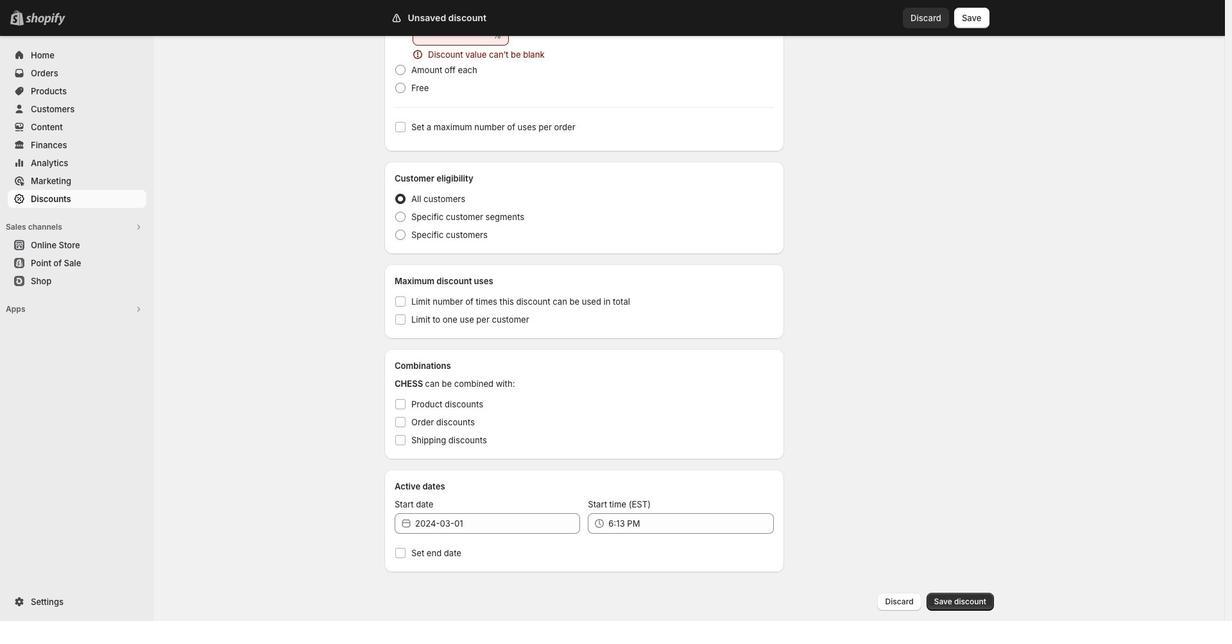 Task type: describe. For each thing, give the bounding box(es) containing it.
YYYY-MM-DD text field
[[415, 514, 581, 534]]

Enter time text field
[[609, 514, 774, 534]]

shopify image
[[26, 13, 65, 26]]



Task type: vqa. For each thing, say whether or not it's contained in the screenshot.
Enter time text field
yes



Task type: locate. For each thing, give the bounding box(es) containing it.
None text field
[[413, 25, 491, 46]]



